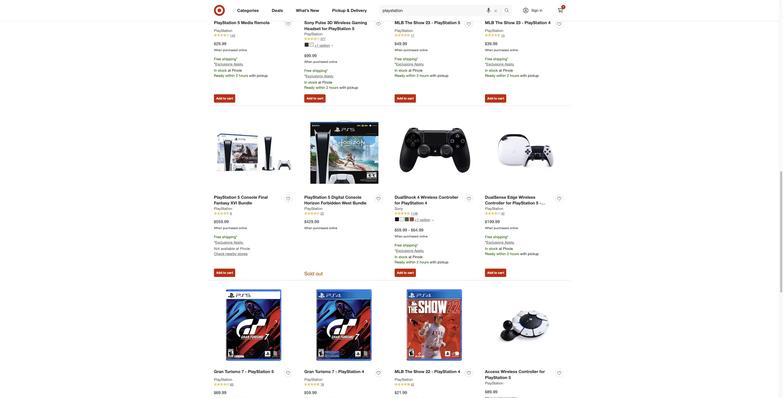 Task type: locate. For each thing, give the bounding box(es) containing it.
free shipping * * exclusions apply. in stock at  pinole ready within 2 hours with pickup down $29.99 when purchased online
[[214, 57, 268, 78]]

0 vertical spatial controller
[[439, 195, 459, 200]]

cart for $49.99
[[408, 96, 414, 100]]

deals link
[[268, 5, 290, 16]]

mlb for mlb the show 23 - playstation 5
[[395, 20, 404, 25]]

2 gran from the left
[[305, 369, 314, 374]]

free for $39.99
[[485, 57, 493, 61]]

1 vertical spatial +1 option button
[[393, 216, 436, 224]]

1 horizontal spatial bundle
[[353, 200, 367, 206]]

1 turismo from the left
[[225, 369, 241, 374]]

when inside $29.99 when purchased online
[[214, 48, 222, 52]]

$21.99
[[395, 390, 407, 395]]

apply. for $49.99
[[415, 62, 424, 66]]

sony for sony
[[395, 206, 403, 211]]

purchased for $429.99
[[314, 226, 328, 230]]

0 horizontal spatial gran
[[214, 369, 224, 374]]

exclusions apply. link up available
[[215, 240, 244, 245]]

bundle
[[239, 200, 252, 206], [353, 200, 367, 206]]

5 inside sony pulse 3d wireless gaming headset for playstation 5
[[352, 26, 355, 31]]

purchased inside $49.99 when purchased online
[[404, 48, 419, 52]]

0 vertical spatial +1
[[315, 43, 319, 47]]

pickup & delivery link
[[328, 5, 374, 16]]

shipping down the '$199.99 when purchased online'
[[494, 235, 508, 239]]

0 horizontal spatial bundle
[[239, 200, 252, 206]]

7
[[563, 5, 565, 9], [242, 369, 244, 374], [332, 369, 335, 374]]

all colors + 1 more colors image
[[432, 219, 434, 221]]

online inside $429.99 when purchased online
[[329, 226, 338, 230]]

add to cart for $59.99
[[397, 271, 414, 275]]

when down black image
[[395, 234, 403, 238]]

purchased inside the '$199.99 when purchased online'
[[494, 226, 509, 230]]

controller inside access wireless controller for playstation 5
[[519, 369, 539, 374]]

- inside dualsense edge wireless controller for playstation 5 - white
[[540, 200, 542, 206]]

online inside the '$199.99 when purchased online'
[[510, 226, 518, 230]]

7 for gran turismo 7 - playstation 5
[[242, 369, 244, 374]]

stock down the '$199.99 when purchased online'
[[489, 246, 498, 251]]

with for $29.99
[[249, 73, 256, 78]]

sony inside sony pulse 3d wireless gaming headset for playstation 5
[[305, 20, 314, 25]]

pinole for $49.99
[[413, 68, 423, 73]]

23 for $39.99
[[516, 20, 521, 25]]

shipping for $99.99
[[313, 68, 327, 73]]

1 vertical spatial controller
[[485, 200, 505, 206]]

purchased inside $99.99 when purchased online
[[314, 60, 328, 64]]

playstation 5 console final fantasy xvi bundle image
[[214, 111, 294, 191], [214, 111, 294, 191]]

sold
[[305, 271, 315, 277]]

1 horizontal spatial $59.99
[[395, 227, 407, 233]]

apply. down $59.99 - $64.99 when purchased online
[[415, 248, 424, 253]]

option down 377
[[320, 43, 330, 47]]

console inside playstation 5 digital console horizon forbidden west bundle
[[346, 195, 362, 200]]

gran turismo 7 - playstation 5
[[214, 369, 274, 374]]

0 vertical spatial 42 link
[[485, 211, 566, 216]]

377
[[321, 37, 326, 41]]

stock down $29.99 when purchased online
[[218, 68, 227, 73]]

stock down '$39.99 when purchased online'
[[489, 68, 498, 73]]

exclusions down $59.99 - $64.99 when purchased online
[[396, 248, 414, 253]]

at for $39.99
[[499, 68, 502, 73]]

ready for $39.99
[[485, 73, 496, 78]]

the for mlb the show 23 - playstation 5
[[405, 20, 413, 25]]

pickup
[[257, 73, 268, 78], [438, 73, 449, 78], [528, 73, 539, 78], [347, 85, 358, 90], [528, 252, 539, 256], [438, 260, 449, 264]]

cart
[[227, 96, 233, 100], [318, 96, 324, 100], [408, 96, 414, 100], [498, 96, 505, 100], [227, 271, 233, 275], [408, 271, 414, 275], [498, 271, 505, 275]]

controller
[[439, 195, 459, 200], [485, 200, 505, 206], [519, 369, 539, 374]]

when inside $559.99 when purchased online
[[214, 226, 222, 230]]

2 horizontal spatial controller
[[519, 369, 539, 374]]

2 console from the left
[[346, 195, 362, 200]]

free down '$39.99'
[[485, 57, 493, 61]]

1 vertical spatial $59.99
[[305, 390, 317, 395]]

shipping inside free shipping * * exclusions apply. not available at pinole check nearby stores
[[222, 235, 236, 239]]

at for $59.99
[[409, 255, 412, 259]]

1 horizontal spatial controller
[[485, 200, 505, 206]]

the up $21.99
[[405, 369, 413, 374]]

1 horizontal spatial turismo
[[315, 369, 331, 374]]

online inside $559.99 when purchased online
[[239, 226, 247, 230]]

online down 13 link
[[510, 48, 518, 52]]

stock down $49.99 when purchased online
[[399, 68, 408, 73]]

playstation link down headset
[[305, 32, 323, 37]]

1 horizontal spatial +1
[[415, 218, 419, 222]]

free shipping * * exclusions apply. in stock at  pinole ready within 2 hours with pickup down $59.99 - $64.99 when purchased online
[[395, 243, 449, 264]]

+1 option button down 1148
[[393, 216, 436, 224]]

22 inside mlb the show 22 - playstation 4 link
[[426, 369, 431, 374]]

wireless right the 3d
[[334, 20, 351, 25]]

exclusions apply. link down the '$199.99 when purchased online'
[[487, 240, 515, 245]]

free shipping * * exclusions apply. in stock at  pinole ready within 2 hours with pickup down the '$199.99 when purchased online'
[[485, 235, 539, 256]]

add to cart for $99.99
[[307, 96, 324, 100]]

+1 option button
[[302, 41, 336, 50], [393, 216, 436, 224]]

$59.99 inside $59.99 - $64.99 when purchased online
[[395, 227, 407, 233]]

+1
[[315, 43, 319, 47], [415, 218, 419, 222]]

$429.99 when purchased online
[[305, 219, 338, 230]]

ready for $99.99
[[305, 85, 315, 90]]

console left final
[[241, 195, 257, 200]]

console
[[241, 195, 257, 200], [346, 195, 362, 200]]

playstation inside playstation 5 digital console horizon forbidden west bundle
[[305, 195, 327, 200]]

add to cart for $559.99
[[216, 271, 233, 275]]

free for $559.99
[[214, 235, 221, 239]]

when inside the '$199.99 when purchased online'
[[485, 226, 494, 230]]

bundle inside playstation 5 digital console horizon forbidden west bundle
[[353, 200, 367, 206]]

at down $99.99 when purchased online
[[318, 80, 322, 84]]

exclusions up available
[[215, 240, 233, 245]]

pinole down $99.99 when purchased online
[[323, 80, 333, 84]]

2 vertical spatial controller
[[519, 369, 539, 374]]

1 horizontal spatial 42 link
[[485, 211, 566, 216]]

exclusions down $29.99 when purchased online
[[215, 62, 233, 66]]

42 down mlb the show 22 - playstation 4 link
[[411, 383, 415, 387]]

$429.99
[[305, 219, 319, 224]]

in for $199.99
[[485, 246, 488, 251]]

wireless inside dualsense edge wireless controller for playstation 5 - white
[[519, 195, 536, 200]]

when inside '$39.99 when purchased online'
[[485, 48, 494, 52]]

0 horizontal spatial 22
[[321, 212, 324, 215]]

online down '17' link
[[420, 48, 428, 52]]

when down '$39.99'
[[485, 48, 494, 52]]

sony up black image
[[395, 206, 403, 211]]

- inside $59.99 - $64.99 when purchased online
[[409, 227, 410, 233]]

playstation link down horizon
[[305, 206, 323, 211]]

0 horizontal spatial controller
[[439, 195, 459, 200]]

apply. inside free shipping * * exclusions apply. not available at pinole check nearby stores
[[234, 240, 244, 245]]

purchased down $199.99 on the right of the page
[[494, 226, 509, 230]]

to for $29.99
[[223, 96, 226, 100]]

purchased down $99.99
[[314, 60, 328, 64]]

exclusions for $29.99
[[215, 62, 233, 66]]

online for $29.99
[[239, 48, 247, 52]]

at inside free shipping * * exclusions apply. not available at pinole check nearby stores
[[236, 246, 239, 251]]

add for $49.99
[[397, 96, 403, 100]]

playstation link for playstation 5 digital console horizon forbidden west bundle
[[305, 206, 323, 211]]

online down dualsense edge wireless controller for playstation 5 - white
[[510, 226, 518, 230]]

purchased down the $64.99
[[404, 234, 419, 238]]

2 turismo from the left
[[315, 369, 331, 374]]

search button
[[502, 5, 515, 17]]

gran turismo 7 - playstation 4 image
[[305, 286, 385, 366], [305, 286, 385, 366]]

online down all colors image
[[329, 60, 338, 64]]

ready for $49.99
[[395, 73, 405, 78]]

1 horizontal spatial gran
[[305, 369, 314, 374]]

1 gran from the left
[[214, 369, 224, 374]]

online inside '$39.99 when purchased online'
[[510, 48, 518, 52]]

7 right in
[[563, 5, 565, 9]]

pulse
[[316, 20, 326, 25]]

gran turismo 7 - playstation 4
[[305, 369, 364, 374]]

turismo up 18
[[315, 369, 331, 374]]

nearby
[[226, 252, 237, 256]]

playstation link up 13
[[485, 28, 504, 33]]

free down $59.99 - $64.99 when purchased online
[[395, 243, 402, 247]]

to
[[223, 96, 226, 100], [314, 96, 317, 100], [404, 96, 407, 100], [495, 96, 498, 100], [223, 271, 226, 275], [404, 271, 407, 275], [495, 271, 498, 275]]

stock for $59.99
[[399, 255, 408, 259]]

at for $559.99
[[236, 246, 239, 251]]

within for $99.99
[[316, 85, 326, 90]]

shipping down $29.99 when purchased online
[[222, 57, 236, 61]]

wireless
[[334, 20, 351, 25], [421, 195, 438, 200], [519, 195, 536, 200], [501, 369, 518, 374]]

midnight black image
[[305, 43, 309, 47]]

when inside $49.99 when purchased online
[[395, 48, 403, 52]]

dualsense edge wireless controller for playstation 5 - white
[[485, 195, 542, 212]]

-
[[432, 20, 434, 25], [522, 20, 524, 25], [540, 200, 542, 206], [409, 227, 410, 233], [245, 369, 247, 374], [336, 369, 337, 374], [432, 369, 434, 374]]

1 horizontal spatial option
[[420, 218, 431, 222]]

0 vertical spatial +1 option button
[[302, 41, 336, 50]]

playstation link
[[214, 28, 232, 33], [395, 28, 413, 33], [485, 28, 504, 33], [305, 32, 323, 37], [214, 206, 232, 211], [305, 206, 323, 211], [485, 206, 504, 211], [214, 377, 232, 382], [305, 377, 323, 382], [395, 377, 413, 382], [485, 381, 504, 386]]

1 horizontal spatial 22
[[426, 369, 431, 374]]

pinole down '$39.99 when purchased online'
[[503, 68, 513, 73]]

exclusions apply. link down $49.99 when purchased online
[[396, 62, 424, 66]]

purchased inside $29.99 when purchased online
[[223, 48, 238, 52]]

4 for controller
[[425, 200, 428, 206]]

with
[[249, 73, 256, 78], [430, 73, 437, 78], [521, 73, 527, 78], [340, 85, 346, 90], [521, 252, 527, 256], [430, 260, 437, 264]]

playstation link for sony pulse 3d wireless gaming headset for playstation 5
[[305, 32, 323, 37]]

the up 13
[[496, 20, 503, 25]]

online
[[239, 48, 247, 52], [420, 48, 428, 52], [510, 48, 518, 52], [329, 60, 338, 64], [239, 226, 247, 230], [329, 226, 338, 230], [510, 226, 518, 230], [420, 234, 428, 238]]

1 vertical spatial +1
[[415, 218, 419, 222]]

65
[[230, 383, 234, 387]]

at for $199.99
[[499, 246, 502, 251]]

ready for $59.99
[[395, 260, 405, 264]]

pinole inside free shipping * * exclusions apply. not available at pinole check nearby stores
[[240, 246, 250, 251]]

online for $559.99
[[239, 226, 247, 230]]

0 vertical spatial 42
[[502, 212, 505, 215]]

stock for $49.99
[[399, 68, 408, 73]]

0 horizontal spatial 42
[[411, 383, 415, 387]]

1148
[[411, 212, 418, 215]]

sony pulse 3d wireless gaming headset for playstation 5 image
[[305, 0, 385, 17], [305, 0, 385, 17]]

5
[[238, 20, 240, 25], [458, 20, 461, 25], [352, 26, 355, 31], [238, 195, 240, 200], [328, 195, 330, 200], [537, 200, 539, 206], [272, 369, 274, 374], [509, 375, 511, 380]]

for
[[322, 26, 328, 31], [395, 200, 400, 206], [506, 200, 512, 206], [540, 369, 545, 374]]

turismo
[[225, 369, 241, 374], [315, 369, 331, 374]]

0 vertical spatial +1 option
[[315, 43, 330, 47]]

sign
[[532, 8, 539, 12]]

0 horizontal spatial sony
[[305, 20, 314, 25]]

shipping up available
[[222, 235, 236, 239]]

exclusions apply. link down '$39.99 when purchased online'
[[487, 62, 515, 66]]

apply. down '$39.99 when purchased online'
[[505, 62, 515, 66]]

0 horizontal spatial turismo
[[225, 369, 241, 374]]

$49.99 when purchased online
[[395, 41, 428, 52]]

at down $29.99 when purchased online
[[228, 68, 231, 73]]

console inside playstation 5 console final fantasy xvi bundle
[[241, 195, 257, 200]]

free shipping * * exclusions apply. in stock at  pinole ready within 2 hours with pickup down $99.99 when purchased online
[[305, 68, 358, 90]]

0 horizontal spatial $59.99
[[305, 390, 317, 395]]

1 vertical spatial sony
[[395, 206, 403, 211]]

online for $39.99
[[510, 48, 518, 52]]

purchased inside $429.99 when purchased online
[[314, 226, 328, 230]]

within for $199.99
[[497, 252, 506, 256]]

wireless inside sony pulse 3d wireless gaming headset for playstation 5
[[334, 20, 351, 25]]

exclusions
[[215, 62, 233, 66], [396, 62, 414, 66], [487, 62, 504, 66], [306, 74, 323, 78], [215, 240, 233, 245], [487, 240, 504, 245], [396, 248, 414, 253]]

0 vertical spatial option
[[320, 43, 330, 47]]

2 for $199.99
[[507, 252, 509, 256]]

out
[[316, 271, 323, 277]]

shipping down '$39.99 when purchased online'
[[494, 57, 508, 61]]

shipping for $59.99
[[403, 243, 417, 247]]

cart for $29.99
[[227, 96, 233, 100]]

playstation link for dualsense edge wireless controller for playstation 5 - white
[[485, 206, 504, 211]]

0 vertical spatial $59.99
[[395, 227, 407, 233]]

playstation link for mlb the show 22 - playstation 4
[[395, 377, 413, 382]]

playstation link down dualsense
[[485, 206, 504, 211]]

purchased for $49.99
[[404, 48, 419, 52]]

when down $559.99
[[214, 226, 222, 230]]

mlb
[[395, 20, 404, 25], [485, 20, 495, 25], [395, 369, 404, 374]]

1 console from the left
[[241, 195, 257, 200]]

when
[[214, 48, 222, 52], [395, 48, 403, 52], [485, 48, 494, 52], [305, 60, 313, 64], [214, 226, 222, 230], [305, 226, 313, 230], [485, 226, 494, 230], [395, 234, 403, 238]]

apply. down $29.99 when purchased online
[[234, 62, 244, 66]]

stock down $59.99 - $64.99 when purchased online
[[399, 255, 408, 259]]

pinole down $49.99 when purchased online
[[413, 68, 423, 73]]

gran turismo 7 - playstation 5 image
[[214, 286, 294, 366], [214, 286, 294, 366]]

42 link for -
[[395, 382, 475, 387]]

free down $199.99 on the right of the page
[[485, 235, 493, 239]]

1 horizontal spatial +1 option button
[[393, 216, 436, 224]]

forbidden
[[321, 200, 341, 206]]

mlb for mlb the show 23 - playstation 4
[[485, 20, 495, 25]]

apply. up stores
[[234, 240, 244, 245]]

online inside $29.99 when purchased online
[[239, 48, 247, 52]]

exclusions apply. link for $199.99
[[487, 240, 515, 245]]

shipping for $49.99
[[403, 57, 417, 61]]

purchased for $29.99
[[223, 48, 238, 52]]

pinole up stores
[[240, 246, 250, 251]]

2 bundle from the left
[[353, 200, 367, 206]]

1 vertical spatial 42
[[411, 383, 415, 387]]

dualshock 4 wireless controller for playstation 4 image
[[395, 111, 475, 191], [395, 111, 475, 191]]

playstation link down fantasy
[[214, 206, 232, 211]]

shipping down $49.99 when purchased online
[[403, 57, 417, 61]]

add for $59.99
[[397, 271, 403, 275]]

online down the 8 link
[[239, 226, 247, 230]]

dualshock 4 wireless controller for playstation 4
[[395, 195, 459, 206]]

mlb the show 23 - playstation 4 image
[[485, 0, 566, 17], [485, 0, 566, 17]]

ready
[[214, 73, 225, 78], [395, 73, 405, 78], [485, 73, 496, 78], [305, 85, 315, 90], [485, 252, 496, 256], [395, 260, 405, 264]]

hours
[[239, 73, 248, 78], [420, 73, 429, 78], [510, 73, 520, 78], [330, 85, 339, 90], [510, 252, 520, 256], [420, 260, 429, 264]]

1 vertical spatial 42 link
[[395, 382, 475, 387]]

pinole for $59.99 - $64.99
[[413, 255, 423, 259]]

not
[[214, 246, 220, 251]]

add for $199.99
[[488, 271, 494, 275]]

22
[[321, 212, 324, 215], [426, 369, 431, 374]]

what's
[[296, 8, 309, 13]]

free shipping * * exclusions apply. in stock at  pinole ready within 2 hours with pickup for $49.99
[[395, 57, 449, 78]]

mlb the show 23 - playstation 5 image
[[395, 0, 475, 17], [395, 0, 475, 17]]

0 horizontal spatial 23
[[426, 20, 431, 25]]

1 bundle from the left
[[239, 200, 252, 206]]

gran
[[214, 369, 224, 374], [305, 369, 314, 374]]

playstation link up 18
[[305, 377, 323, 382]]

1 horizontal spatial 23
[[516, 20, 521, 25]]

free shipping * * exclusions apply. in stock at  pinole ready within 2 hours with pickup for $99.99
[[305, 68, 358, 90]]

1 horizontal spatial console
[[346, 195, 362, 200]]

pinole for $29.99
[[232, 68, 242, 73]]

within for $49.99
[[406, 73, 416, 78]]

mlb up '$39.99'
[[485, 20, 495, 25]]

exclusions apply. link down $99.99 when purchased online
[[306, 74, 334, 78]]

stock for $199.99
[[489, 246, 498, 251]]

playstation 5 digital console horizon forbidden west bundle image
[[305, 111, 385, 191], [305, 111, 385, 191]]

online down 22 link
[[329, 226, 338, 230]]

bundle right west
[[353, 200, 367, 206]]

+1 option left all colors + 1 more colors element
[[415, 218, 431, 222]]

bundle right xvi
[[239, 200, 252, 206]]

when down the $29.99
[[214, 48, 222, 52]]

dualsense edge wireless controller for playstation 5 - white link
[[485, 194, 554, 212]]

1 23 from the left
[[426, 20, 431, 25]]

free down $99.99
[[305, 68, 312, 73]]

apply. down $49.99 when purchased online
[[415, 62, 424, 66]]

free down $49.99
[[395, 57, 402, 61]]

within for $59.99
[[406, 260, 416, 264]]

playstation 5 console final fantasy xvi bundle
[[214, 195, 268, 206]]

0 horizontal spatial +1
[[315, 43, 319, 47]]

at down $59.99 - $64.99 when purchased online
[[409, 255, 412, 259]]

mlb the show 23 - playstation 4
[[485, 20, 551, 25]]

dualsense
[[485, 195, 507, 200]]

at down '$39.99 when purchased online'
[[499, 68, 502, 73]]

within
[[226, 73, 235, 78], [406, 73, 416, 78], [497, 73, 506, 78], [316, 85, 326, 90], [497, 252, 506, 256], [406, 260, 416, 264]]

when inside $429.99 when purchased online
[[305, 226, 313, 230]]

purchased for $39.99
[[494, 48, 509, 52]]

mlb the show 23 - playstation 5
[[395, 20, 461, 25]]

when down $199.99 on the right of the page
[[485, 226, 494, 230]]

1 vertical spatial 22
[[426, 369, 431, 374]]

playstation link up 17
[[395, 28, 413, 33]]

the for mlb the show 23 - playstation 4
[[496, 20, 503, 25]]

exclusions down $99.99 when purchased online
[[306, 74, 323, 78]]

23 up 13 link
[[516, 20, 521, 25]]

5 inside playstation 5 digital console horizon forbidden west bundle
[[328, 195, 330, 200]]

0 horizontal spatial console
[[241, 195, 257, 200]]

playstation inside dualshock 4 wireless controller for playstation 4
[[402, 200, 424, 206]]

when for $99.99
[[305, 60, 313, 64]]

42 up the '$199.99 when purchased online'
[[502, 212, 505, 215]]

pinole down the '$199.99 when purchased online'
[[503, 246, 513, 251]]

$59.99
[[395, 227, 407, 233], [305, 390, 317, 395]]

1 vertical spatial +1 option
[[415, 218, 431, 222]]

at for $99.99
[[318, 80, 322, 84]]

hours for $49.99
[[420, 73, 429, 78]]

playstation link up "$89.99"
[[485, 381, 504, 386]]

0 vertical spatial 22
[[321, 212, 324, 215]]

42 for $21.99
[[411, 383, 415, 387]]

playstation 5 media remote image
[[214, 0, 294, 17], [214, 0, 294, 17]]

purchased for $99.99
[[314, 60, 328, 64]]

playstation link up 143
[[214, 28, 232, 33]]

in
[[214, 68, 217, 73], [395, 68, 398, 73], [485, 68, 488, 73], [305, 80, 308, 84], [485, 246, 488, 251], [395, 255, 398, 259]]

when inside $59.99 - $64.99 when purchased online
[[395, 234, 403, 238]]

purchased inside $559.99 when purchased online
[[223, 226, 238, 230]]

final
[[259, 195, 268, 200]]

1 horizontal spatial sony
[[395, 206, 403, 211]]

42
[[502, 212, 505, 215], [411, 383, 415, 387]]

7 inside gran turismo 7 - playstation 5 link
[[242, 369, 244, 374]]

access wireless controller for playstation 5 image
[[485, 286, 566, 366], [485, 286, 566, 366]]

controller inside dualsense edge wireless controller for playstation 5 - white
[[485, 200, 505, 206]]

shipping down $99.99 when purchased online
[[313, 68, 327, 73]]

mlb the show 22 - playstation 4 image
[[395, 286, 475, 366], [395, 286, 475, 366]]

+1 right white image
[[315, 43, 319, 47]]

online for $199.99
[[510, 226, 518, 230]]

purchased down '$39.99'
[[494, 48, 509, 52]]

7 link
[[555, 5, 567, 16]]

headset
[[305, 26, 321, 31]]

shipping
[[222, 57, 236, 61], [403, 57, 417, 61], [494, 57, 508, 61], [313, 68, 327, 73], [222, 235, 236, 239], [494, 235, 508, 239], [403, 243, 417, 247]]

add to cart button for $199.99
[[485, 269, 507, 277]]

dualsense edge wireless controller for playstation 5 - white image
[[485, 111, 566, 191], [485, 111, 566, 191]]

purchased down $559.99
[[223, 226, 238, 230]]

pickup & delivery
[[332, 8, 367, 13]]

gran for gran turismo 7 - playstation 5
[[214, 369, 224, 374]]

white image
[[310, 43, 314, 47]]

purchased inside '$39.99 when purchased online'
[[494, 48, 509, 52]]

free inside free shipping * * exclusions apply. not available at pinole check nearby stores
[[214, 235, 221, 239]]

purchased for $559.99
[[223, 226, 238, 230]]

dualshock 4 wireless controller for playstation 4 link
[[395, 194, 463, 206]]

pinole down $29.99 when purchased online
[[232, 68, 242, 73]]

+1 option
[[315, 43, 330, 47], [415, 218, 431, 222]]

0 vertical spatial sony
[[305, 20, 314, 25]]

at up stores
[[236, 246, 239, 251]]

playstation link for access wireless controller for playstation 5
[[485, 381, 504, 386]]

to for $199.99
[[495, 271, 498, 275]]

playstation link for playstation 5 console final fantasy xvi bundle
[[214, 206, 232, 211]]

gran for gran turismo 7 - playstation 4
[[305, 369, 314, 374]]

exclusions apply. link down $59.99 - $64.99 when purchased online
[[396, 248, 424, 253]]

online inside $99.99 when purchased online
[[329, 60, 338, 64]]

wireless right access at the right of page
[[501, 369, 518, 374]]

+1 option button down 377
[[302, 41, 336, 50]]

online inside $49.99 when purchased online
[[420, 48, 428, 52]]

+1 option down 377
[[315, 43, 330, 47]]

for inside dualshock 4 wireless controller for playstation 4
[[395, 200, 400, 206]]

*
[[236, 57, 238, 61], [417, 57, 418, 61], [508, 57, 509, 61], [214, 62, 215, 66], [395, 62, 396, 66], [485, 62, 487, 66], [327, 68, 328, 73], [305, 74, 306, 78], [236, 235, 238, 239], [508, 235, 509, 239], [214, 240, 215, 245], [485, 240, 487, 245], [417, 243, 418, 247], [395, 248, 396, 253]]

4 for 23
[[549, 20, 551, 25]]

when inside $99.99 when purchased online
[[305, 60, 313, 64]]

media
[[241, 20, 253, 25]]

2 23 from the left
[[516, 20, 521, 25]]

mlb up $21.99
[[395, 369, 404, 374]]

online down the $64.99
[[420, 234, 428, 238]]

for inside sony pulse 3d wireless gaming headset for playstation 5
[[322, 26, 328, 31]]

22 inside 22 link
[[321, 212, 324, 215]]

0 horizontal spatial 7
[[242, 369, 244, 374]]

console up west
[[346, 195, 362, 200]]

7 inside gran turismo 7 - playstation 4 link
[[332, 369, 335, 374]]

0 horizontal spatial 42 link
[[395, 382, 475, 387]]

$99.99
[[305, 53, 317, 58]]

exclusions apply. link down $29.99 when purchased online
[[215, 62, 244, 66]]

1 horizontal spatial 42
[[502, 212, 505, 215]]

when down $429.99
[[305, 226, 313, 230]]

42 link
[[485, 211, 566, 216], [395, 382, 475, 387]]

exclusions for $559.99
[[215, 240, 233, 245]]

42 link down edge
[[485, 211, 566, 216]]

0 horizontal spatial +1 option button
[[302, 41, 336, 50]]

1 horizontal spatial 7
[[332, 369, 335, 374]]

2 horizontal spatial 7
[[563, 5, 565, 9]]

exclusions apply. link for $559.99
[[215, 240, 244, 245]]

stock for $99.99
[[309, 80, 317, 84]]

playstation link up "65"
[[214, 377, 232, 382]]

pinole down $59.99 - $64.99 when purchased online
[[413, 255, 423, 259]]

at down the '$199.99 when purchased online'
[[499, 246, 502, 251]]

exclusions inside free shipping * * exclusions apply. not available at pinole check nearby stores
[[215, 240, 233, 245]]

gaming
[[352, 20, 367, 25]]

the
[[405, 20, 413, 25], [496, 20, 503, 25], [405, 369, 413, 374]]

8 link
[[214, 211, 294, 216]]

controller inside dualshock 4 wireless controller for playstation 4
[[439, 195, 459, 200]]

shipping for $29.99
[[222, 57, 236, 61]]



Task type: describe. For each thing, give the bounding box(es) containing it.
free for $59.99 - $64.99
[[395, 243, 402, 247]]

sony pulse 3d wireless gaming headset for playstation 5 link
[[305, 20, 373, 32]]

$29.99
[[214, 41, 227, 46]]

+1 option button for $59.99
[[393, 216, 436, 224]]

show for $39.99
[[504, 20, 515, 25]]

7 for gran turismo 7 - playstation 4
[[332, 369, 335, 374]]

pickup
[[332, 8, 346, 13]]

sign in
[[532, 8, 543, 12]]

exclusions apply. link for $59.99
[[396, 248, 424, 253]]

stores
[[238, 252, 248, 256]]

add to cart button for $559.99
[[214, 269, 236, 277]]

apply. for $59.99 - $64.99
[[415, 248, 424, 253]]

when for $49.99
[[395, 48, 403, 52]]

what's new link
[[292, 5, 326, 16]]

playstation inside dualsense edge wireless controller for playstation 5 - white
[[513, 200, 535, 206]]

shipping for $559.99
[[222, 235, 236, 239]]

mlb the show 22 - playstation 4
[[395, 369, 461, 374]]

mlb the show 23 - playstation 5 link
[[395, 20, 461, 26]]

pinole for $559.99
[[240, 246, 250, 251]]

sony pulse 3d wireless gaming headset for playstation 5
[[305, 20, 367, 31]]

free for $49.99
[[395, 57, 402, 61]]

7 inside 7 link
[[563, 5, 565, 9]]

exclusions for $59.99
[[396, 248, 414, 253]]

$59.99 - $64.99 when purchased online
[[395, 227, 428, 238]]

$39.99
[[485, 41, 498, 46]]

wireless inside access wireless controller for playstation 5
[[501, 369, 518, 374]]

controller for dualsense edge wireless controller for playstation 5 - white
[[485, 200, 505, 206]]

hours for $99.99
[[330, 85, 339, 90]]

new
[[311, 8, 319, 13]]

18
[[321, 383, 324, 387]]

search
[[502, 8, 515, 13]]

digital
[[332, 195, 344, 200]]

17 link
[[395, 33, 475, 38]]

delivery
[[351, 8, 367, 13]]

playstation link for mlb the show 23 - playstation 5
[[395, 28, 413, 33]]

add to cart button for $59.99
[[395, 269, 416, 277]]

glacier white image
[[400, 217, 404, 221]]

add to cart button for $99.99
[[305, 94, 326, 103]]

with for $49.99
[[430, 73, 437, 78]]

$29.99 when purchased online
[[214, 41, 247, 52]]

apply. for $99.99
[[324, 74, 334, 78]]

5 inside access wireless controller for playstation 5
[[509, 375, 511, 380]]

white
[[485, 206, 497, 212]]

42 link for for
[[485, 211, 566, 216]]

check nearby stores button
[[214, 251, 248, 256]]

$89.99
[[485, 389, 498, 394]]

horizon
[[305, 200, 320, 206]]

hours for $29.99
[[239, 73, 248, 78]]

13 link
[[485, 33, 566, 38]]

$64.99
[[411, 227, 424, 233]]

sold out
[[305, 271, 323, 277]]

pinole for $199.99
[[503, 246, 513, 251]]

143 link
[[214, 33, 294, 38]]

cart for $99.99
[[318, 96, 324, 100]]

deals
[[272, 8, 283, 13]]

add for $39.99
[[488, 96, 494, 100]]

2 for $99.99
[[327, 85, 329, 90]]

playstation 5 digital console horizon forbidden west bundle
[[305, 195, 367, 206]]

at for $49.99
[[409, 68, 412, 73]]

$59.99 for $59.99
[[305, 390, 317, 395]]

playstation link for gran turismo 7 - playstation 5
[[214, 377, 232, 382]]

pinole for $39.99
[[503, 68, 513, 73]]

available
[[221, 246, 235, 251]]

online for $99.99
[[329, 60, 338, 64]]

$69.99
[[214, 390, 227, 395]]

in for $99.99
[[305, 80, 308, 84]]

playstation inside playstation 5 console final fantasy xvi bundle
[[214, 195, 237, 200]]

add to cart button for $49.99
[[395, 94, 416, 103]]

free for $29.99
[[214, 57, 221, 61]]

black image
[[395, 217, 399, 221]]

what's new
[[296, 8, 319, 13]]

13
[[502, 33, 505, 37]]

$199.99
[[485, 219, 500, 224]]

edge
[[508, 195, 518, 200]]

with for $59.99 - $64.99
[[430, 260, 437, 264]]

to for $49.99
[[404, 96, 407, 100]]

playstation inside sony pulse 3d wireless gaming headset for playstation 5
[[329, 26, 351, 31]]

What can we help you find? suggestions appear below search field
[[380, 5, 506, 16]]

22 link
[[305, 211, 385, 216]]

stock for $29.99
[[218, 68, 227, 73]]

when for $39.99
[[485, 48, 494, 52]]

$99.99 when purchased online
[[305, 53, 338, 64]]

playstation 5 media remote link
[[214, 20, 270, 26]]

gran turismo 7 - playstation 4 link
[[305, 369, 364, 375]]

to for $99.99
[[314, 96, 317, 100]]

all colors image
[[331, 44, 334, 47]]

mlb the show 23 - playstation 4 link
[[485, 20, 551, 26]]

when for $559.99
[[214, 226, 222, 230]]

377 link
[[305, 37, 385, 41]]

23 for $49.99
[[426, 20, 431, 25]]

green camo image
[[405, 217, 409, 221]]

8
[[230, 212, 232, 215]]

playstation 5 digital console horizon forbidden west bundle link
[[305, 194, 373, 206]]

purchased for $199.99
[[494, 226, 509, 230]]

$559.99
[[214, 219, 229, 224]]

free for $199.99
[[485, 235, 493, 239]]

42 for $199.99
[[502, 212, 505, 215]]

all colors element
[[331, 44, 334, 47]]

cart for $39.99
[[498, 96, 505, 100]]

&
[[347, 8, 350, 13]]

controller for dualshock 4 wireless controller for playstation 4
[[439, 195, 459, 200]]

free shipping * * exclusions apply. in stock at  pinole ready within 2 hours with pickup for $199.99
[[485, 235, 539, 256]]

for inside dualsense edge wireless controller for playstation 5 - white
[[506, 200, 512, 206]]

when for $29.99
[[214, 48, 222, 52]]

fantasy
[[214, 200, 230, 206]]

$59.99 for $59.99 - $64.99 when purchased online
[[395, 227, 407, 233]]

$49.99
[[395, 41, 407, 46]]

apply. for $29.99
[[234, 62, 244, 66]]

purchased inside $59.99 - $64.99 when purchased online
[[404, 234, 419, 238]]

playstation 5 media remote
[[214, 20, 270, 25]]

free shipping * * exclusions apply. not available at pinole check nearby stores
[[214, 235, 250, 256]]

0 horizontal spatial +1 option
[[315, 43, 330, 47]]

add to cart button for $39.99
[[485, 94, 507, 103]]

all colors + 1 more colors element
[[432, 218, 434, 221]]

bundle inside playstation 5 console final fantasy xvi bundle
[[239, 200, 252, 206]]

sony for sony pulse 3d wireless gaming headset for playstation 5
[[305, 20, 314, 25]]

sold out element
[[305, 270, 323, 277]]

sony link
[[395, 206, 403, 211]]

$199.99 when purchased online
[[485, 219, 518, 230]]

$39.99 when purchased online
[[485, 41, 518, 52]]

wireless inside dualshock 4 wireless controller for playstation 4
[[421, 195, 438, 200]]

18 link
[[305, 382, 385, 387]]

access wireless controller for playstation 5 link
[[485, 369, 554, 381]]

in for $59.99
[[395, 255, 398, 259]]

within for $39.99
[[497, 73, 506, 78]]

5 inside dualsense edge wireless controller for playstation 5 - white
[[537, 200, 539, 206]]

dualshock
[[395, 195, 416, 200]]

1 vertical spatial option
[[420, 218, 431, 222]]

sign in link
[[519, 5, 551, 16]]

65 link
[[214, 382, 294, 387]]

categories link
[[233, 5, 266, 16]]

playstation link for playstation 5 media remote
[[214, 28, 232, 33]]

2 for $49.99
[[417, 73, 419, 78]]

magma red image
[[410, 217, 414, 221]]

pickup for $99.99
[[347, 85, 358, 90]]

west
[[342, 200, 352, 206]]

for inside access wireless controller for playstation 5
[[540, 369, 545, 374]]

with for $39.99
[[521, 73, 527, 78]]

xvi
[[231, 200, 237, 206]]

playstation link for mlb the show 23 - playstation 4
[[485, 28, 504, 33]]

143
[[230, 33, 235, 37]]

3d
[[328, 20, 333, 25]]

check
[[214, 252, 225, 256]]

with for $99.99
[[340, 85, 346, 90]]

0 horizontal spatial option
[[320, 43, 330, 47]]

access
[[485, 369, 500, 374]]

1148 link
[[395, 211, 475, 216]]

pickup for $59.99 - $64.99
[[438, 260, 449, 264]]

in
[[540, 8, 543, 12]]

stock for $39.99
[[489, 68, 498, 73]]

exclusions apply. link for $29.99
[[215, 62, 244, 66]]

in for $29.99
[[214, 68, 217, 73]]

playstation 5 console final fantasy xvi bundle link
[[214, 194, 282, 206]]

shipping for $39.99
[[494, 57, 508, 61]]

4 for 22
[[458, 369, 461, 374]]

categories
[[237, 8, 259, 13]]

access wireless controller for playstation 5
[[485, 369, 545, 380]]

playstation inside access wireless controller for playstation 5
[[485, 375, 508, 380]]

at for $29.99
[[228, 68, 231, 73]]

to for $39.99
[[495, 96, 498, 100]]

1 horizontal spatial +1 option
[[415, 218, 431, 222]]

mlb the show 22 - playstation 4 link
[[395, 369, 461, 375]]

17
[[411, 33, 415, 37]]

online inside $59.99 - $64.99 when purchased online
[[420, 234, 428, 238]]

5 inside playstation 5 console final fantasy xvi bundle
[[238, 195, 240, 200]]

add to cart for $39.99
[[488, 96, 505, 100]]

ready for $29.99
[[214, 73, 225, 78]]



Task type: vqa. For each thing, say whether or not it's contained in the screenshot.
USA
no



